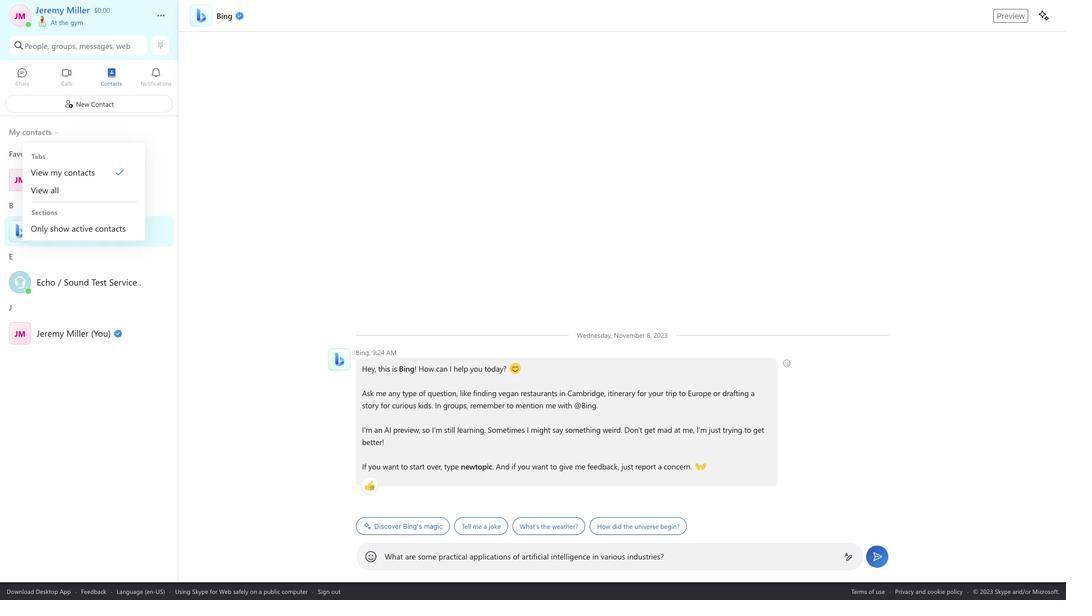 Task type: locate. For each thing, give the bounding box(es) containing it.
computer
[[282, 587, 308, 595]]

just left "report"
[[622, 461, 634, 472]]

0 horizontal spatial the
[[59, 18, 69, 27]]

the right what's
[[541, 522, 551, 531]]

a inside ask me any type of question, like finding vegan restaurants in cambridge, itinerary for your trip to europe or drafting a story for curious kids. in groups, remember to mention me with @bing. i'm an ai preview, so i'm still learning. sometimes i might say something weird. don't get mad at me, i'm just trying to get better! if you want to start over, type
[[751, 388, 755, 398]]

1 vertical spatial miller
[[67, 327, 89, 339]]

1 vertical spatial (you)
[[91, 327, 111, 339]]

1 vertical spatial i
[[527, 425, 529, 435]]

b group
[[0, 196, 178, 248]]

0 vertical spatial (you)
[[91, 174, 111, 185]]

2 jeremy miller (you) from the top
[[37, 327, 111, 339]]

bing's
[[403, 522, 423, 530]]

itinerary
[[608, 388, 636, 398]]

1 jeremy miller (you) from the top
[[37, 174, 111, 185]]

1 vertical spatial how
[[598, 522, 611, 531]]

. right service
[[140, 276, 141, 288]]

0 horizontal spatial for
[[210, 587, 218, 595]]

1 horizontal spatial i'm
[[432, 425, 443, 435]]

bing up echo
[[37, 225, 55, 237]]

0 horizontal spatial get
[[645, 425, 656, 435]]

don't
[[625, 425, 643, 435]]

0 horizontal spatial you
[[369, 461, 381, 472]]

just left 'trying'
[[710, 425, 721, 435]]

weather?
[[553, 522, 579, 531]]

better!
[[362, 437, 384, 447]]

so
[[423, 425, 430, 435]]

in up with
[[560, 388, 566, 398]]

1 vertical spatial groups,
[[444, 400, 468, 411]]

want left give
[[532, 461, 549, 472]]

i inside ask me any type of question, like finding vegan restaurants in cambridge, itinerary for your trip to europe or drafting a story for curious kids. in groups, remember to mention me with @bing. i'm an ai preview, so i'm still learning. sometimes i might say something weird. don't get mad at me, i'm just trying to get better! if you want to start over, type
[[527, 425, 529, 435]]

0 vertical spatial of
[[419, 388, 426, 398]]

privacy and cookie policy link
[[896, 587, 964, 595]]

0 horizontal spatial groups,
[[51, 40, 77, 51]]

0 vertical spatial miller
[[67, 174, 89, 185]]

(smileeyes)
[[510, 363, 546, 373]]

want left start
[[383, 461, 399, 472]]

me
[[376, 388, 387, 398], [546, 400, 556, 411], [575, 461, 586, 472], [473, 522, 482, 531]]

download desktop app
[[7, 587, 71, 595]]

miller
[[67, 174, 89, 185], [67, 327, 89, 339]]

a left joke
[[484, 522, 487, 531]]

1 vertical spatial of
[[513, 551, 520, 562]]

jeremy miller (you)
[[37, 174, 111, 185], [37, 327, 111, 339]]

europe
[[688, 388, 712, 398]]

jeremy for j group
[[37, 327, 64, 339]]

1 (you) from the top
[[91, 174, 111, 185]]

0 horizontal spatial bing
[[37, 225, 55, 237]]

2 horizontal spatial for
[[638, 388, 647, 398]]

miller inside favorites group
[[67, 174, 89, 185]]

out
[[332, 587, 341, 595]]

me left with
[[546, 400, 556, 411]]

2 vertical spatial of
[[869, 587, 875, 595]]

policy
[[948, 587, 964, 595]]

1 vertical spatial just
[[622, 461, 634, 472]]

test
[[92, 276, 107, 288]]

0 vertical spatial jeremy
[[37, 174, 64, 185]]

jeremy inside j group
[[37, 327, 64, 339]]

mention
[[516, 400, 544, 411]]

0 horizontal spatial in
[[560, 388, 566, 398]]

messages,
[[79, 40, 114, 51]]

0 horizontal spatial just
[[622, 461, 634, 472]]

of up kids. on the left of the page
[[419, 388, 426, 398]]

1 vertical spatial jeremy
[[37, 327, 64, 339]]

desktop
[[36, 587, 58, 595]]

echo
[[37, 276, 56, 288]]

2 horizontal spatial i'm
[[697, 425, 708, 435]]

in left various at bottom
[[593, 551, 599, 562]]

0 horizontal spatial .
[[140, 276, 141, 288]]

the right at
[[59, 18, 69, 27]]

me left any
[[376, 388, 387, 398]]

jeremy inside favorites group
[[37, 174, 64, 185]]

type right the over,
[[445, 461, 459, 472]]

learning.
[[458, 425, 486, 435]]

2 (you) from the top
[[91, 327, 111, 339]]

i left might
[[527, 425, 529, 435]]

0 vertical spatial i
[[450, 363, 452, 374]]

1 vertical spatial for
[[381, 400, 390, 411]]

i'm left an
[[362, 425, 373, 435]]

preview
[[998, 11, 1026, 20]]

0 vertical spatial .
[[140, 276, 141, 288]]

jeremy for favorites group at the left of page
[[37, 174, 64, 185]]

feedback,
[[588, 461, 620, 472]]

i'm right 'me,'
[[697, 425, 708, 435]]

to right 'trying'
[[745, 425, 752, 435]]

language
[[117, 587, 143, 595]]

i'm right so
[[432, 425, 443, 435]]

(you) inside favorites group
[[91, 174, 111, 185]]

applications
[[470, 551, 511, 562]]

of left artificial
[[513, 551, 520, 562]]

using skype for web safely on a public computer link
[[175, 587, 308, 595]]

2 jeremy from the top
[[37, 327, 64, 339]]

1 horizontal spatial i
[[527, 425, 529, 435]]

0 horizontal spatial type
[[403, 388, 417, 398]]

what's the weather?
[[520, 522, 579, 531]]

newtopic
[[461, 461, 493, 472]]

just
[[710, 425, 721, 435], [622, 461, 634, 472]]

1 horizontal spatial how
[[598, 522, 611, 531]]

1 horizontal spatial get
[[754, 425, 765, 435]]

1 want from the left
[[383, 461, 399, 472]]

your
[[649, 388, 664, 398]]

a right "report"
[[659, 461, 662, 472]]

terms of use
[[852, 587, 886, 595]]

with
[[558, 400, 573, 411]]

miller for favorites group at the left of page
[[67, 174, 89, 185]]

1 horizontal spatial groups,
[[444, 400, 468, 411]]

0 horizontal spatial of
[[419, 388, 426, 398]]

0 horizontal spatial want
[[383, 461, 399, 472]]

any
[[389, 388, 401, 398]]

1 horizontal spatial want
[[532, 461, 549, 472]]

web
[[116, 40, 131, 51]]

1 vertical spatial jeremy miller (you)
[[37, 327, 111, 339]]

download desktop app link
[[7, 587, 71, 595]]

(you) up b group
[[91, 174, 111, 185]]

how left did
[[598, 522, 611, 531]]

0 vertical spatial in
[[560, 388, 566, 398]]

for left your at the right of the page
[[638, 388, 647, 398]]

begin?
[[661, 522, 680, 531]]

privacy and cookie policy
[[896, 587, 964, 595]]

story
[[362, 400, 379, 411]]

weird.
[[603, 425, 623, 435]]

menu
[[23, 161, 145, 202]]

groups, down at the gym
[[51, 40, 77, 51]]

safely
[[233, 587, 249, 595]]

1 vertical spatial type
[[445, 461, 459, 472]]

over,
[[427, 461, 443, 472]]

how right !
[[419, 363, 434, 374]]

0 vertical spatial jeremy miller (you)
[[37, 174, 111, 185]]

at the gym button
[[36, 16, 146, 27]]

0 vertical spatial groups,
[[51, 40, 77, 51]]

for left web
[[210, 587, 218, 595]]

a
[[751, 388, 755, 398], [659, 461, 662, 472], [484, 522, 487, 531], [259, 587, 262, 595]]

1 jeremy from the top
[[37, 174, 64, 185]]

1 vertical spatial bing
[[399, 363, 415, 374]]

for right story
[[381, 400, 390, 411]]

mad
[[658, 425, 673, 435]]

get right 'trying'
[[754, 425, 765, 435]]

0 vertical spatial just
[[710, 425, 721, 435]]

i right can
[[450, 363, 452, 374]]

type up curious
[[403, 388, 417, 398]]

get left the "mad"
[[645, 425, 656, 435]]

groups, inside button
[[51, 40, 77, 51]]

start
[[410, 461, 425, 472]]

to left give
[[551, 461, 558, 472]]

the right did
[[624, 522, 633, 531]]

1 horizontal spatial bing
[[399, 363, 415, 374]]

cambridge,
[[568, 388, 606, 398]]

1 vertical spatial .
[[493, 461, 494, 472]]

2 miller from the top
[[67, 327, 89, 339]]

me right tell
[[473, 522, 482, 531]]

download
[[7, 587, 34, 595]]

0 vertical spatial bing
[[37, 225, 55, 237]]

1 get from the left
[[645, 425, 656, 435]]

miller down sound
[[67, 327, 89, 339]]

miller up b group
[[67, 174, 89, 185]]

jeremy miller (you) inside favorites group
[[37, 174, 111, 185]]

!
[[415, 363, 417, 374]]

e group
[[0, 248, 178, 299]]

. left and
[[493, 461, 494, 472]]

the for what's
[[541, 522, 551, 531]]

remember
[[470, 400, 505, 411]]

jeremy miller (you) inside j group
[[37, 327, 111, 339]]

0 vertical spatial how
[[419, 363, 434, 374]]

2 vertical spatial for
[[210, 587, 218, 595]]

1 miller from the top
[[67, 174, 89, 185]]

terms of use link
[[852, 587, 886, 595]]

to right "trip"
[[679, 388, 686, 398]]

can
[[436, 363, 448, 374]]

bing, 9:24 am
[[356, 348, 397, 357]]

of left use on the right bottom
[[869, 587, 875, 595]]

tab list
[[0, 63, 178, 93]]

jeremy miller (you) up b group
[[37, 174, 111, 185]]

0 horizontal spatial i'm
[[362, 425, 373, 435]]

1 horizontal spatial just
[[710, 425, 721, 435]]

curious
[[392, 400, 416, 411]]

1 horizontal spatial in
[[593, 551, 599, 562]]

2 get from the left
[[754, 425, 765, 435]]

trying
[[723, 425, 743, 435]]

jeremy
[[37, 174, 64, 185], [37, 327, 64, 339]]

0 horizontal spatial i
[[450, 363, 452, 374]]

miller inside j group
[[67, 327, 89, 339]]

trip
[[666, 388, 677, 398]]

jeremy miller (you) down sound
[[37, 327, 111, 339]]

you
[[470, 363, 483, 374], [369, 461, 381, 472], [518, 461, 530, 472]]

drafting
[[723, 388, 749, 398]]

bing
[[37, 225, 55, 237], [399, 363, 415, 374]]

bing right is
[[399, 363, 415, 374]]

a right drafting
[[751, 388, 755, 398]]

0 vertical spatial type
[[403, 388, 417, 398]]

you inside ask me any type of question, like finding vegan restaurants in cambridge, itinerary for your trip to europe or drafting a story for curious kids. in groups, remember to mention me with @bing. i'm an ai preview, so i'm still learning. sometimes i might say something weird. don't get mad at me, i'm just trying to get better! if you want to start over, type
[[369, 461, 381, 472]]

if
[[362, 461, 367, 472]]

or
[[714, 388, 721, 398]]

at
[[675, 425, 681, 435]]

(you) down test
[[91, 327, 111, 339]]

in
[[560, 388, 566, 398], [593, 551, 599, 562]]

1 horizontal spatial type
[[445, 461, 459, 472]]

groups, down like
[[444, 400, 468, 411]]

(you) inside j group
[[91, 327, 111, 339]]

universe
[[635, 522, 659, 531]]

how inside button
[[598, 522, 611, 531]]

use
[[877, 587, 886, 595]]

1 horizontal spatial the
[[541, 522, 551, 531]]



Task type: vqa. For each thing, say whether or not it's contained in the screenshot.
skype number
no



Task type: describe. For each thing, give the bounding box(es) containing it.
sign out
[[318, 587, 341, 595]]

me,
[[683, 425, 695, 435]]

public
[[264, 587, 280, 595]]

to left start
[[401, 461, 408, 472]]

1 i'm from the left
[[362, 425, 373, 435]]

sometimes
[[488, 425, 525, 435]]

tell me a joke
[[462, 522, 501, 531]]

hey, this is bing ! how can i help you today?
[[362, 363, 509, 374]]

this
[[379, 363, 390, 374]]

Type a message text field
[[385, 551, 836, 562]]

app
[[60, 587, 71, 595]]

(you) for favorites group at the left of page
[[91, 174, 111, 185]]

(en-
[[145, 587, 156, 595]]

feedback link
[[81, 587, 107, 595]]

service
[[109, 276, 137, 288]]

2 horizontal spatial of
[[869, 587, 875, 595]]

sign out link
[[318, 587, 341, 595]]

is
[[392, 363, 397, 374]]

the for at
[[59, 18, 69, 27]]

0 vertical spatial for
[[638, 388, 647, 398]]

vegan
[[499, 388, 519, 398]]

ask me any type of question, like finding vegan restaurants in cambridge, itinerary for your trip to europe or drafting a story for curious kids. in groups, remember to mention me with @bing. i'm an ai preview, so i'm still learning. sometimes i might say something weird. don't get mad at me, i'm just trying to get better! if you want to start over, type
[[362, 388, 767, 472]]

joke
[[489, 522, 501, 531]]

at the gym
[[49, 18, 83, 27]]

restaurants
[[521, 388, 558, 398]]

like
[[460, 388, 471, 398]]

today?
[[485, 363, 507, 374]]

and
[[916, 587, 927, 595]]

did
[[613, 522, 622, 531]]

(you) for j group
[[91, 327, 111, 339]]

various
[[601, 551, 626, 562]]

1 horizontal spatial .
[[493, 461, 494, 472]]

web
[[219, 587, 232, 595]]

artificial
[[522, 551, 549, 562]]

discover bing's magic
[[375, 522, 443, 530]]

people, groups, messages, web
[[24, 40, 131, 51]]

0 horizontal spatial how
[[419, 363, 434, 374]]

are
[[405, 551, 416, 562]]

to down the vegan
[[507, 400, 514, 411]]

kids.
[[418, 400, 433, 411]]

some
[[418, 551, 437, 562]]

hey,
[[362, 363, 377, 374]]

discover
[[375, 522, 402, 530]]

bing, selected. list item
[[0, 216, 178, 246]]

2 i'm from the left
[[432, 425, 443, 435]]

intelligence
[[551, 551, 591, 562]]

of inside ask me any type of question, like finding vegan restaurants in cambridge, itinerary for your trip to europe or drafting a story for curious kids. in groups, remember to mention me with @bing. i'm an ai preview, so i'm still learning. sometimes i might say something weird. don't get mad at me, i'm just trying to get better! if you want to start over, type
[[419, 388, 426, 398]]

using skype for web safely on a public computer
[[175, 587, 308, 595]]

(openhands)
[[696, 461, 737, 471]]

a right on
[[259, 587, 262, 595]]

using
[[175, 587, 191, 595]]

us)
[[156, 587, 165, 595]]

@bing.
[[575, 400, 598, 411]]

bing inside bing, selected. list item
[[37, 225, 55, 237]]

2 want from the left
[[532, 461, 549, 472]]

what's the weather? button
[[513, 517, 586, 535]]

me right give
[[575, 461, 586, 472]]

jeremy miller (you) for j group
[[37, 327, 111, 339]]

1 horizontal spatial you
[[470, 363, 483, 374]]

language (en-us) link
[[117, 587, 165, 595]]

a inside button
[[484, 522, 487, 531]]

am
[[387, 348, 397, 357]]

and
[[496, 461, 510, 472]]

concern.
[[664, 461, 693, 472]]

just inside ask me any type of question, like finding vegan restaurants in cambridge, itinerary for your trip to europe or drafting a story for curious kids. in groups, remember to mention me with @bing. i'm an ai preview, so i'm still learning. sometimes i might say something weird. don't get mad at me, i'm just trying to get better! if you want to start over, type
[[710, 425, 721, 435]]

newtopic . and if you want to give me feedback, just report a concern.
[[461, 461, 695, 472]]

if
[[512, 461, 516, 472]]

how did the universe begin? button
[[590, 517, 688, 535]]

in
[[435, 400, 442, 411]]

. inside the e group
[[140, 276, 141, 288]]

1 vertical spatial in
[[593, 551, 599, 562]]

2 horizontal spatial you
[[518, 461, 530, 472]]

people,
[[24, 40, 49, 51]]

2 horizontal spatial the
[[624, 522, 633, 531]]

report
[[636, 461, 657, 472]]

ask
[[362, 388, 374, 398]]

people, groups, messages, web button
[[9, 36, 147, 56]]

want inside ask me any type of question, like finding vegan restaurants in cambridge, itinerary for your trip to europe or drafting a story for curious kids. in groups, remember to mention me with @bing. i'm an ai preview, so i'm still learning. sometimes i might say something weird. don't get mad at me, i'm just trying to get better! if you want to start over, type
[[383, 461, 399, 472]]

skype
[[192, 587, 208, 595]]

echo / sound test service .
[[37, 276, 141, 288]]

say
[[553, 425, 564, 435]]

in inside ask me any type of question, like finding vegan restaurants in cambridge, itinerary for your trip to europe or drafting a story for curious kids. in groups, remember to mention me with @bing. i'm an ai preview, so i'm still learning. sometimes i might say something weird. don't get mad at me, i'm just trying to get better! if you want to start over, type
[[560, 388, 566, 398]]

an
[[375, 425, 383, 435]]

terms
[[852, 587, 868, 595]]

j group
[[0, 299, 178, 350]]

at
[[51, 18, 57, 27]]

help
[[454, 363, 468, 374]]

me inside button
[[473, 522, 482, 531]]

9:24
[[373, 348, 385, 357]]

/
[[58, 276, 61, 288]]

what's
[[520, 522, 540, 531]]

groups, inside ask me any type of question, like finding vegan restaurants in cambridge, itinerary for your trip to europe or drafting a story for curious kids. in groups, remember to mention me with @bing. i'm an ai preview, so i'm still learning. sometimes i might say something weird. don't get mad at me, i'm just trying to get better! if you want to start over, type
[[444, 400, 468, 411]]

3 i'm from the left
[[697, 425, 708, 435]]

privacy
[[896, 587, 915, 595]]

how did the universe begin?
[[598, 522, 680, 531]]

1 horizontal spatial of
[[513, 551, 520, 562]]

miller for j group
[[67, 327, 89, 339]]

tell
[[462, 522, 471, 531]]

gym
[[70, 18, 83, 27]]

practical
[[439, 551, 468, 562]]

what
[[385, 551, 403, 562]]

question,
[[428, 388, 458, 398]]

what are some practical applications of artificial intelligence in various industries?
[[385, 551, 664, 562]]

jeremy miller (you) for favorites group at the left of page
[[37, 174, 111, 185]]

1 horizontal spatial for
[[381, 400, 390, 411]]

favorites group
[[0, 145, 178, 196]]

bing,
[[356, 348, 371, 357]]

still
[[445, 425, 456, 435]]

cookie
[[928, 587, 946, 595]]



